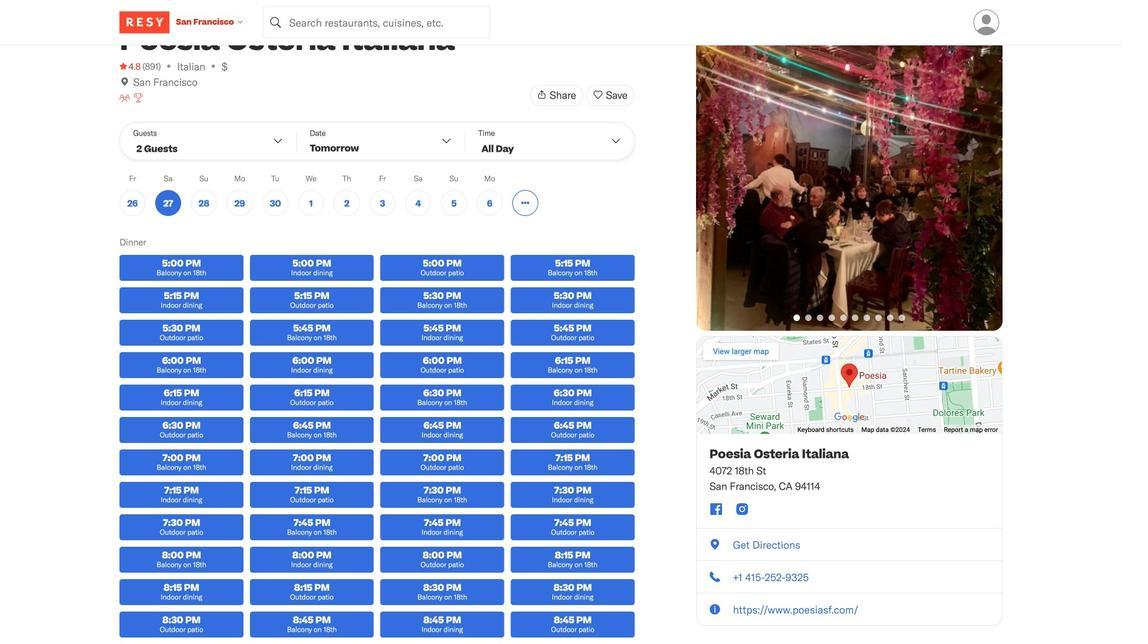 Task type: locate. For each thing, give the bounding box(es) containing it.
None field
[[263, 6, 490, 39]]

Search restaurants, cuisines, etc. text field
[[263, 6, 490, 39]]



Task type: describe. For each thing, give the bounding box(es) containing it.
891 reviews element
[[143, 60, 161, 73]]

4.8 out of 5 stars image
[[119, 60, 141, 73]]



